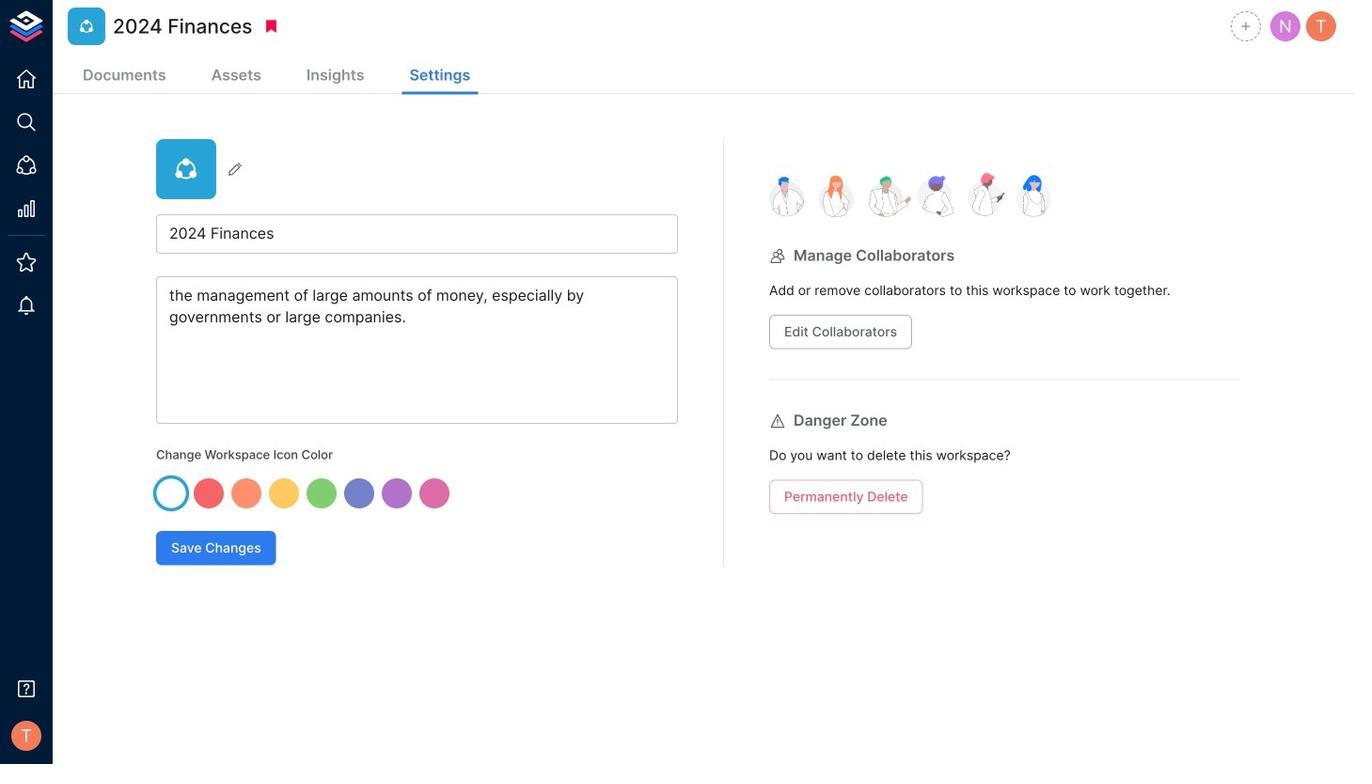 Task type: vqa. For each thing, say whether or not it's contained in the screenshot.
the Comments image
no



Task type: describe. For each thing, give the bounding box(es) containing it.
remove bookmark image
[[263, 18, 280, 35]]

Workspace notes are visible to all members and guests. text field
[[156, 277, 678, 424]]



Task type: locate. For each thing, give the bounding box(es) containing it.
Workspace Name text field
[[156, 214, 678, 254]]



